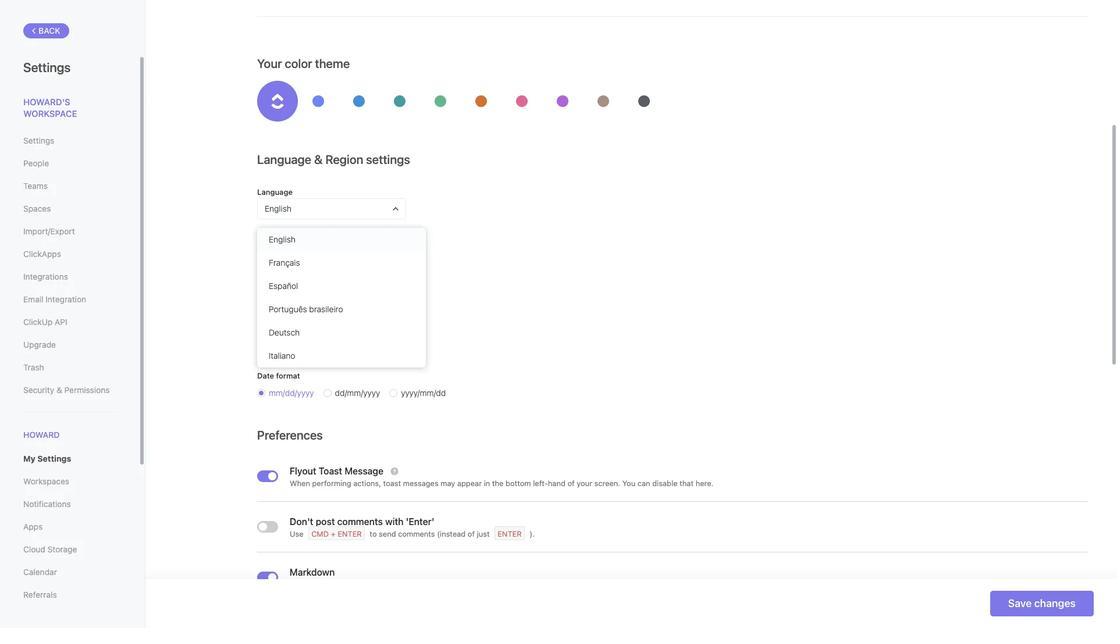 Task type: describe. For each thing, give the bounding box(es) containing it.
of down español
[[277, 293, 285, 303]]

0 horizontal spatial timezone
[[257, 232, 292, 242]]

permissions
[[64, 385, 110, 395]]

email integration link
[[23, 290, 116, 310]]

your color theme
[[257, 56, 350, 70]]

flyout toast message
[[290, 466, 386, 477]]

save changes
[[1009, 598, 1076, 610]]

2 enter from the left
[[498, 530, 522, 539]]

integrations
[[23, 272, 68, 282]]

may
[[441, 479, 455, 488]]

0 vertical spatial the
[[287, 293, 298, 303]]

markdown
[[290, 568, 335, 578]]

workspaces link
[[23, 472, 116, 492]]

clickapps link
[[23, 245, 116, 264]]

import/export
[[23, 226, 75, 236]]

message
[[345, 466, 384, 477]]

yyyy/mm/dd
[[401, 388, 446, 398]]

upgrade link
[[23, 335, 116, 355]]

notifications
[[23, 500, 71, 510]]

week
[[334, 293, 352, 303]]

my
[[23, 454, 35, 464]]

messages
[[403, 479, 439, 488]]

actions,
[[354, 479, 381, 488]]

region
[[326, 153, 364, 167]]

back
[[38, 26, 60, 36]]

left-
[[533, 479, 548, 488]]

import/export link
[[23, 222, 116, 242]]

brasileiro
[[309, 304, 343, 314]]

howard
[[23, 430, 60, 440]]

performing
[[312, 479, 351, 488]]

monday
[[318, 310, 347, 320]]

don't post comments with 'enter' use cmd + enter to send comments (instead of just enter ).
[[290, 517, 535, 539]]

use
[[290, 530, 304, 539]]

format for time format
[[277, 332, 301, 342]]

notify
[[271, 271, 291, 280]]

).
[[530, 530, 535, 539]]

flyout
[[290, 466, 317, 477]]

email
[[23, 295, 43, 304]]

apps
[[23, 522, 43, 532]]

1 vertical spatial english
[[269, 235, 296, 245]]

calendar link
[[23, 563, 116, 583]]

1 enter from the left
[[338, 530, 362, 539]]

security & permissions
[[23, 385, 110, 395]]

save changes button
[[991, 591, 1094, 617]]

english button
[[257, 199, 406, 219]]

trash
[[23, 363, 44, 373]]

format for date format
[[276, 371, 300, 381]]

cloud
[[23, 545, 45, 555]]

your
[[257, 56, 282, 70]]

français
[[269, 258, 300, 268]]

2 vertical spatial settings
[[37, 454, 71, 464]]

language & region settings
[[257, 153, 410, 167]]

don't
[[290, 517, 314, 527]]

24
[[269, 349, 279, 359]]

clickup
[[23, 317, 53, 327]]

people link
[[23, 154, 116, 173]]

disable
[[653, 479, 678, 488]]

screen.
[[595, 479, 621, 488]]

referrals link
[[23, 586, 116, 606]]

spaces
[[23, 204, 51, 214]]

theme
[[315, 56, 350, 70]]

workspace
[[23, 108, 77, 118]]

mm/dd/yyyy
[[269, 388, 314, 398]]

& for permissions
[[56, 385, 62, 395]]

clickapps
[[23, 249, 61, 259]]

español
[[269, 281, 298, 291]]

'enter'
[[406, 517, 435, 527]]

appear
[[458, 479, 482, 488]]

back link
[[23, 23, 69, 38]]

of right me
[[305, 271, 312, 280]]

1 vertical spatial comments
[[398, 530, 435, 539]]

referrals
[[23, 590, 57, 600]]



Task type: vqa. For each thing, say whether or not it's contained in the screenshot.
Home at the top left
no



Task type: locate. For each thing, give the bounding box(es) containing it.
language
[[257, 153, 312, 167], [257, 187, 293, 197]]

settings up people
[[23, 136, 54, 146]]

notify me of timezone changes
[[271, 271, 376, 280]]

+
[[331, 530, 336, 539]]

hour
[[281, 349, 298, 359]]

language for language & region settings
[[257, 153, 312, 167]]

save
[[1009, 598, 1032, 610]]

português brasileiro
[[269, 304, 343, 314]]

bottom
[[506, 479, 531, 488]]

comments down the 'enter'
[[398, 530, 435, 539]]

just
[[477, 530, 490, 539]]

post
[[316, 517, 335, 527]]

0 vertical spatial settings
[[23, 60, 71, 75]]

deutsch
[[269, 328, 300, 338]]

timezone up français
[[257, 232, 292, 242]]

timezone up 'week'
[[314, 271, 346, 280]]

clickup api
[[23, 317, 67, 327]]

enter right +
[[338, 530, 362, 539]]

0 horizontal spatial the
[[287, 293, 298, 303]]

0 vertical spatial format
[[277, 332, 301, 342]]

api
[[55, 317, 67, 327]]

italiano
[[269, 351, 295, 361]]

2 language from the top
[[257, 187, 293, 197]]

1 vertical spatial the
[[492, 479, 504, 488]]

howard's workspace
[[23, 97, 77, 118]]

0 horizontal spatial changes
[[348, 271, 376, 280]]

color
[[285, 56, 312, 70]]

enter left ).
[[498, 530, 522, 539]]

time
[[257, 332, 275, 342]]

1 vertical spatial settings
[[23, 136, 54, 146]]

comments up to
[[337, 517, 383, 527]]

clickup api link
[[23, 313, 116, 332]]

0 vertical spatial timezone
[[257, 232, 292, 242]]

start
[[257, 293, 275, 303]]

1 vertical spatial changes
[[1035, 598, 1076, 610]]

time format
[[257, 332, 301, 342]]

1 vertical spatial format
[[276, 371, 300, 381]]

calendar
[[300, 293, 332, 303]]

changes up 'week'
[[348, 271, 376, 280]]

to
[[370, 530, 377, 539]]

storage
[[48, 545, 77, 555]]

the up português
[[287, 293, 298, 303]]

& for region
[[314, 153, 323, 167]]

& right 'security'
[[56, 385, 62, 395]]

timezone
[[257, 232, 292, 242], [314, 271, 346, 280]]

start of the calendar week
[[257, 293, 352, 303]]

cloud storage link
[[23, 540, 116, 560]]

format up hour
[[277, 332, 301, 342]]

0 vertical spatial language
[[257, 153, 312, 167]]

0 horizontal spatial &
[[56, 385, 62, 395]]

howard's
[[23, 97, 70, 107]]

people
[[23, 158, 49, 168]]

hand
[[548, 479, 566, 488]]

integration
[[46, 295, 86, 304]]

in
[[484, 479, 490, 488]]

of inside don't post comments with 'enter' use cmd + enter to send comments (instead of just enter ).
[[468, 530, 475, 539]]

calendar
[[23, 568, 57, 578]]

settings up howard's
[[23, 60, 71, 75]]

settings up workspaces
[[37, 454, 71, 464]]

with
[[385, 517, 404, 527]]

& inside settings element
[[56, 385, 62, 395]]

your
[[577, 479, 593, 488]]

security
[[23, 385, 54, 395]]

teams link
[[23, 176, 116, 196]]

english inside dropdown button
[[265, 204, 292, 214]]

1 horizontal spatial changes
[[1035, 598, 1076, 610]]

1 vertical spatial timezone
[[314, 271, 346, 280]]

me
[[293, 271, 303, 280]]

settings
[[366, 153, 410, 167]]

0 horizontal spatial comments
[[337, 517, 383, 527]]

dd/mm/yyyy
[[335, 388, 380, 398]]

0 vertical spatial english
[[265, 204, 292, 214]]

cmd
[[312, 530, 329, 539]]

send
[[379, 530, 396, 539]]

0 horizontal spatial enter
[[338, 530, 362, 539]]

sunday
[[269, 310, 297, 320]]

português
[[269, 304, 307, 314]]

you
[[623, 479, 636, 488]]

1 horizontal spatial the
[[492, 479, 504, 488]]

english
[[265, 204, 292, 214], [269, 235, 296, 245]]

the right in
[[492, 479, 504, 488]]

1 horizontal spatial &
[[314, 153, 323, 167]]

toast
[[319, 466, 342, 477]]

(instead
[[437, 530, 466, 539]]

upgrade
[[23, 340, 56, 350]]

integrations link
[[23, 267, 116, 287]]

trash link
[[23, 358, 116, 378]]

0 vertical spatial comments
[[337, 517, 383, 527]]

my settings
[[23, 454, 71, 464]]

when performing actions, toast messages may appear in the bottom left-hand of your screen. you can disable that here.
[[290, 479, 714, 488]]

email integration
[[23, 295, 86, 304]]

spaces link
[[23, 199, 116, 219]]

1 horizontal spatial enter
[[498, 530, 522, 539]]

apps link
[[23, 518, 116, 537]]

language for language
[[257, 187, 293, 197]]

settings link
[[23, 131, 116, 151]]

1 horizontal spatial comments
[[398, 530, 435, 539]]

of
[[305, 271, 312, 280], [277, 293, 285, 303], [568, 479, 575, 488], [468, 530, 475, 539]]

date
[[257, 371, 274, 381]]

notifications link
[[23, 495, 116, 515]]

settings element
[[0, 0, 146, 629]]

my settings link
[[23, 450, 116, 469]]

24 hour
[[269, 349, 298, 359]]

format up mm/dd/yyyy
[[276, 371, 300, 381]]

can
[[638, 479, 651, 488]]

teams
[[23, 181, 48, 191]]

1 vertical spatial language
[[257, 187, 293, 197]]

& left the region
[[314, 153, 323, 167]]

of left your
[[568, 479, 575, 488]]

0 vertical spatial &
[[314, 153, 323, 167]]

preferences
[[257, 428, 323, 442]]

1 horizontal spatial timezone
[[314, 271, 346, 280]]

1 language from the top
[[257, 153, 312, 167]]

changes right save
[[1035, 598, 1076, 610]]

workspaces
[[23, 477, 69, 487]]

changes inside button
[[1035, 598, 1076, 610]]

format
[[277, 332, 301, 342], [276, 371, 300, 381]]

when
[[290, 479, 310, 488]]

toast
[[383, 479, 401, 488]]

of left just
[[468, 530, 475, 539]]

date format
[[257, 371, 300, 381]]

0 vertical spatial changes
[[348, 271, 376, 280]]

1 vertical spatial &
[[56, 385, 62, 395]]



